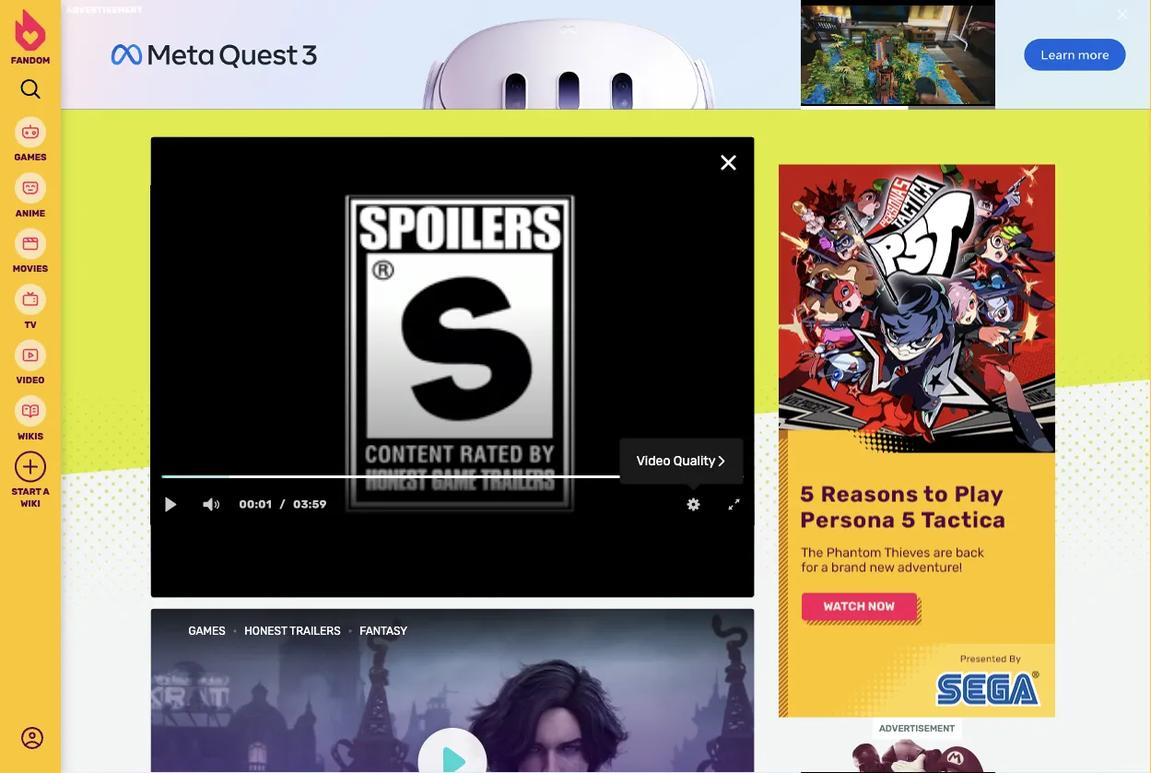 Task type: vqa. For each thing, say whether or not it's contained in the screenshot.
03:59 timer
yes



Task type: locate. For each thing, give the bounding box(es) containing it.
2 vertical spatial honest
[[244, 624, 287, 637]]

bros. inside honest game trailers | super mario bros. wonder
[[362, 376, 434, 409]]

of
[[600, 423, 613, 441]]

games up the anime link at the left top of the page
[[14, 152, 47, 163]]

1 horizontal spatial super
[[527, 339, 609, 371]]

fandom link
[[3, 9, 58, 66]]

•
[[233, 624, 237, 637], [348, 624, 352, 637]]

2d
[[566, 444, 585, 461]]

game up powers
[[320, 339, 398, 371]]

super up 03:59
[[299, 444, 340, 461]]

more
[[902, 2, 936, 20]]

0 vertical spatial mario
[[614, 339, 691, 371]]

bros.
[[362, 376, 434, 409], [384, 444, 420, 461]]

1 vertical spatial bros.
[[384, 444, 420, 461]]

games link
[[0, 117, 61, 163], [184, 624, 233, 637]]

trailers up wonder
[[403, 339, 508, 371]]

video up wikis
[[16, 375, 45, 386]]

for
[[455, 423, 475, 441]]

honest inside honest game trailers | super mario bros. wonder
[[214, 339, 314, 371]]

2 vertical spatial trailers
[[290, 624, 341, 637]]

mario
[[614, 339, 691, 371], [343, 444, 381, 461]]

00:01 timer
[[239, 484, 272, 525]]

game up nominee
[[285, 423, 324, 441]]

mario up adventure at the bottom left
[[343, 444, 381, 461]]

honest inside the honest game trailers powers up for this look at game of the year nominee super mario bros. wonder, an epic new 2d platforming adventure from nintendo.
[[232, 423, 281, 441]]

1 vertical spatial mario
[[343, 444, 381, 461]]

video link
[[0, 340, 61, 386]]

this
[[478, 423, 504, 441]]

game inside honest game trailers | super mario bros. wonder
[[320, 339, 398, 371]]

games left honest trailers link
[[188, 624, 226, 637]]

mario up year
[[614, 339, 691, 371]]

games
[[14, 152, 47, 163], [188, 624, 226, 637]]

mario inside the honest game trailers powers up for this look at game of the year nominee super mario bros. wonder, an epic new 2d platforming adventure from nintendo.
[[343, 444, 381, 461]]

1 vertical spatial games link
[[184, 624, 233, 637]]

0 vertical spatial bros.
[[362, 376, 434, 409]]

tv link
[[0, 284, 61, 330]]

games link left honest trailers link
[[184, 624, 233, 637]]

bros. up adventure at the bottom left
[[384, 444, 420, 461]]

games link up the anime link at the left top of the page
[[0, 117, 61, 163]]

movies link
[[0, 228, 61, 275]]

1 • from the left
[[233, 624, 237, 637]]

nominee
[[236, 444, 296, 461]]

honest game trailers | super mario bros. wonder
[[214, 339, 691, 409]]

0 horizontal spatial games
[[14, 152, 47, 163]]

0 vertical spatial trailers
[[403, 339, 508, 371]]

mute button group
[[191, 484, 232, 525]]

mario inside honest game trailers | super mario bros. wonder
[[614, 339, 691, 371]]

trailers left fantasy
[[290, 624, 341, 637]]

honest for honest game trailers powers up for this look at game of the year nominee super mario bros. wonder, an epic new 2d platforming adventure from nintendo.
[[232, 423, 281, 441]]

video
[[16, 375, 45, 386], [637, 453, 670, 469]]

0 horizontal spatial super
[[299, 444, 340, 461]]

0 vertical spatial games link
[[0, 117, 61, 163]]

super inside the honest game trailers powers up for this look at game of the year nominee super mario bros. wonder, an epic new 2d platforming adventure from nintendo.
[[299, 444, 340, 461]]

trailers inside honest game trailers | super mario bros. wonder
[[403, 339, 508, 371]]

trailers inside the honest game trailers powers up for this look at game of the year nominee super mario bros. wonder, an epic new 2d platforming adventure from nintendo.
[[328, 423, 377, 441]]

games • honest trailers • fantasy
[[188, 624, 407, 637]]

0 vertical spatial video
[[16, 375, 45, 386]]

video down year
[[637, 453, 670, 469]]

0 horizontal spatial mario
[[343, 444, 381, 461]]

1 vertical spatial trailers
[[328, 423, 377, 441]]

advertisement region
[[61, 0, 1151, 109], [779, 164, 1055, 717]]

1 vertical spatial super
[[299, 444, 340, 461]]

quality
[[674, 453, 716, 469]]

super
[[527, 339, 609, 371], [299, 444, 340, 461]]

at
[[539, 423, 553, 441]]

wikis
[[17, 430, 43, 441]]

wonder,
[[423, 444, 477, 461]]

• left honest trailers link
[[233, 624, 237, 637]]

game
[[320, 339, 398, 371], [285, 423, 324, 441], [556, 423, 596, 441]]

trailers
[[403, 339, 508, 371], [328, 423, 377, 441], [290, 624, 341, 637]]

• left fantasy link
[[348, 624, 352, 637]]

learn more
[[860, 2, 936, 20]]

super right |
[[527, 339, 609, 371]]

0 vertical spatial super
[[527, 339, 609, 371]]

1 vertical spatial video
[[637, 453, 670, 469]]

adventure
[[364, 464, 435, 482]]

1 vertical spatial honest
[[232, 423, 281, 441]]

trailers left powers
[[328, 423, 377, 441]]

video for video quality
[[637, 453, 670, 469]]

0 vertical spatial honest
[[214, 339, 314, 371]]

games link for movies link
[[0, 117, 61, 163]]

year
[[643, 423, 673, 441]]

1 vertical spatial games
[[188, 624, 226, 637]]

1 horizontal spatial •
[[348, 624, 352, 637]]

the
[[617, 423, 640, 441]]

0 horizontal spatial •
[[233, 624, 237, 637]]

video inside application
[[637, 453, 670, 469]]

0 vertical spatial games
[[14, 152, 47, 163]]

honest
[[214, 339, 314, 371], [232, 423, 281, 441], [244, 624, 287, 637]]

0 horizontal spatial video
[[16, 375, 45, 386]]

bros. up powers
[[362, 376, 434, 409]]

advertisement
[[66, 5, 143, 15]]

tv
[[24, 319, 37, 330]]

honest game trailers powers up for this look at game of the year nominee super mario bros. wonder, an epic new 2d platforming adventure from nintendo.
[[232, 423, 673, 482]]

1 horizontal spatial games
[[188, 624, 226, 637]]

0 horizontal spatial games link
[[0, 117, 61, 163]]

powers
[[381, 423, 431, 441]]

1 horizontal spatial video
[[637, 453, 670, 469]]

up
[[434, 423, 452, 441]]

1 horizontal spatial games link
[[184, 624, 233, 637]]

video for video
[[16, 375, 45, 386]]

1 horizontal spatial mario
[[614, 339, 691, 371]]

platforming
[[588, 444, 669, 461]]

0 vertical spatial advertisement region
[[61, 0, 1151, 109]]

bros. inside the honest game trailers powers up for this look at game of the year nominee super mario bros. wonder, an epic new 2d platforming adventure from nintendo.
[[384, 444, 420, 461]]

honest for honest game trailers | super mario bros. wonder
[[214, 339, 314, 371]]



Task type: describe. For each thing, give the bounding box(es) containing it.
super inside honest game trailers | super mario bros. wonder
[[527, 339, 609, 371]]

games link for honest trailers link
[[184, 624, 233, 637]]

start
[[11, 486, 41, 497]]

nintendo.
[[474, 464, 541, 482]]

trailers for |
[[403, 339, 508, 371]]

fantasy
[[360, 624, 407, 637]]

03:59
[[293, 498, 327, 511]]

look
[[507, 423, 535, 441]]

|
[[513, 339, 521, 371]]

anime
[[16, 207, 45, 218]]

wonder
[[440, 376, 543, 409]]

video player application
[[151, 185, 754, 525]]

honest game trailers | super mario bros. wonder link
[[184, 336, 721, 411]]

fantasy link
[[355, 624, 412, 637]]

anime link
[[0, 172, 61, 219]]

an
[[481, 444, 498, 461]]

a
[[43, 486, 49, 497]]

game for honest game trailers powers up for this look at game of the year nominee super mario bros. wonder, an epic new 2d platforming adventure from nintendo.
[[285, 423, 324, 441]]

epic
[[502, 444, 530, 461]]

learn
[[860, 2, 899, 20]]

start a wiki link
[[0, 451, 61, 509]]

video quality
[[637, 453, 716, 469]]

trailers for powers
[[328, 423, 377, 441]]

wiki
[[21, 498, 40, 509]]

games for games • honest trailers • fantasy
[[188, 624, 226, 637]]

2 • from the left
[[348, 624, 352, 637]]

games for games
[[14, 152, 47, 163]]

1 vertical spatial advertisement region
[[779, 164, 1055, 717]]

game for honest game trailers | super mario bros. wonder
[[320, 339, 398, 371]]

03:59 timer
[[272, 484, 327, 525]]

new
[[534, 444, 562, 461]]

00:01
[[239, 498, 272, 511]]

game up 2d
[[556, 423, 596, 441]]

from
[[438, 464, 471, 482]]

movies
[[13, 263, 48, 274]]

fandom
[[11, 54, 50, 65]]

start a wiki
[[11, 486, 49, 509]]

honest trailers link
[[240, 624, 348, 637]]



